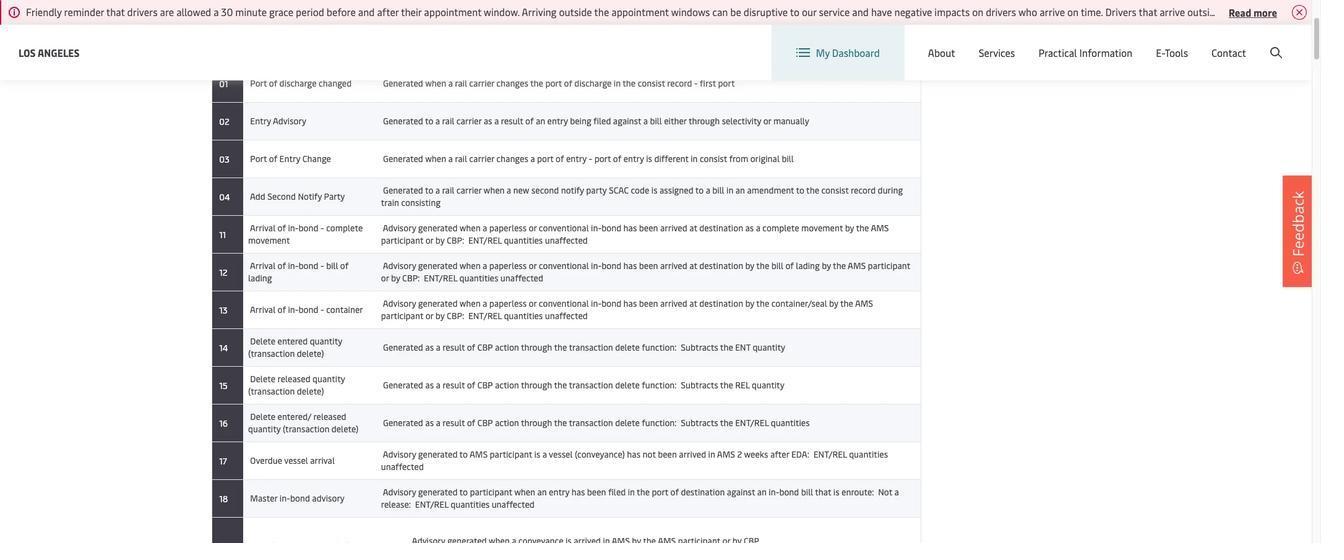 Task type: locate. For each thing, give the bounding box(es) containing it.
1 vertical spatial action
[[495, 379, 519, 391]]

2 vertical spatial delete)
[[332, 423, 359, 435]]

1 vertical spatial port
[[250, 153, 267, 165]]

(transaction inside delete entered quantity (transaction delete)
[[248, 348, 295, 360]]

read more button
[[1229, 4, 1278, 20]]

2 outside from the left
[[1188, 5, 1221, 19]]

2 and from the left
[[853, 5, 869, 19]]

(transaction down entered
[[248, 348, 295, 360]]

delete left entered
[[250, 336, 276, 347]]

1 vertical spatial transaction
[[569, 379, 613, 391]]

1 vertical spatial movement
[[248, 235, 290, 246]]

been down advisory generated when a paperless or conventional in‑bond has been arrived at destination as a complete movement by the ams participant or by cbp:  ent/rel quantities unaffected
[[639, 260, 658, 272]]

consist left from
[[700, 153, 727, 165]]

appointment left window.
[[424, 5, 482, 19]]

port right '03'
[[250, 153, 267, 165]]

destination inside advisory generated when a paperless or conventional in‑bond has been arrived at destination as a complete movement by the ams participant or by cbp:  ent/rel quantities unaffected
[[700, 222, 743, 234]]

0 horizontal spatial record
[[667, 77, 692, 89]]

1 vertical spatial delete)
[[297, 386, 324, 397]]

in down from
[[727, 184, 734, 196]]

quantity up 'overdue'
[[248, 423, 281, 435]]

0 vertical spatial action
[[495, 342, 519, 353]]

1 transaction from the top
[[569, 342, 613, 353]]

advisory inside advisory generated when a paperless or conventional in‑bond has been arrived at destination by the container/seal by the ams participant or by cbp:  ent/rel quantities unaffected
[[383, 298, 416, 310]]

carrier for notify
[[457, 184, 482, 196]]

released right entered/
[[313, 411, 346, 423]]

conventional inside advisory generated when a paperless or conventional in‑bond has been arrived at destination by the container/seal by the ams participant or by cbp:  ent/rel quantities unaffected
[[539, 298, 589, 310]]

1 delete from the top
[[615, 342, 640, 353]]

port of discharge changed
[[248, 77, 352, 89]]

0 horizontal spatial movement
[[248, 235, 290, 246]]

‑ left first
[[694, 77, 698, 89]]

quantity right entered
[[310, 336, 342, 347]]

1 delete from the top
[[250, 336, 276, 347]]

delete) for released
[[297, 386, 324, 397]]

2 changes from the top
[[497, 153, 529, 165]]

through for generated as a result of cbp action through the transaction delete function:  subtracts the ent quantity
[[521, 342, 552, 353]]

destination for complete
[[700, 222, 743, 234]]

close alert image
[[1293, 5, 1307, 20]]

quantities inside advisory generated to participant when an entry has been filed in the port of destination against an in‑bond bill that is enroute:  not a release:  ent/rel quantities unaffected
[[451, 499, 490, 511]]

0 horizontal spatial discharge
[[280, 77, 317, 89]]

1 horizontal spatial entry
[[280, 153, 300, 165]]

0 vertical spatial movement
[[802, 222, 843, 234]]

1 horizontal spatial vessel
[[549, 449, 573, 461]]

arrival inside 'arrival of in‑bond ‑ complete movement'
[[250, 222, 276, 234]]

1 at from the top
[[690, 222, 698, 234]]

1 horizontal spatial discharge
[[575, 77, 612, 89]]

2 generated from the top
[[418, 260, 458, 272]]

unaffected inside advisory generated when a paperless or conventional in‑bond has been arrived at destination by the container/seal by the ams participant or by cbp:  ent/rel quantities unaffected
[[545, 310, 588, 322]]

rail inside the generated to a rail carrier when a new second notify party scac code is assigned to a bill in an amendment to the consist record during train consisting
[[442, 184, 455, 196]]

outside right arriving
[[559, 5, 592, 19]]

2 vertical spatial at
[[690, 298, 698, 310]]

conventional
[[539, 222, 589, 234], [539, 260, 589, 272], [539, 298, 589, 310]]

switch
[[964, 36, 993, 50]]

arrived right not
[[679, 449, 706, 461]]

1 horizontal spatial after
[[771, 449, 790, 461]]

has down the generated to a rail carrier when a new second notify party scac code is assigned to a bill in an amendment to the consist record during train consisting
[[624, 222, 637, 234]]

1 generated from the top
[[383, 77, 423, 89]]

been down (conveyance)
[[587, 487, 606, 498]]

2 horizontal spatial consist
[[822, 184, 849, 196]]

generated for generated when a rail carrier changes a port of entry ‑ port of entry is different in consist from original bill
[[383, 153, 423, 165]]

transaction up generated as a result of cbp action through the transaction delete function:  subtracts the rel quantity
[[569, 342, 613, 353]]

after
[[377, 5, 399, 19], [771, 449, 790, 461]]

3 delete from the top
[[250, 411, 276, 423]]

transaction for ent
[[569, 342, 613, 353]]

is
[[646, 153, 652, 165], [652, 184, 658, 196], [534, 449, 541, 461], [834, 487, 840, 498]]

filed
[[594, 115, 611, 127], [608, 487, 626, 498]]

about
[[928, 46, 956, 59]]

rail
[[455, 77, 467, 89], [442, 115, 455, 127], [455, 153, 467, 165], [442, 184, 455, 196]]

through right the either
[[689, 115, 720, 127]]

subtracts for rel
[[681, 379, 719, 391]]

transaction up (conveyance)
[[569, 417, 613, 429]]

port right first
[[718, 77, 735, 89]]

2 delete from the top
[[615, 379, 640, 391]]

2 cbp from the top
[[478, 379, 493, 391]]

against
[[613, 115, 642, 127], [727, 487, 755, 498]]

3 arrival from the top
[[250, 304, 276, 316]]

11
[[217, 229, 226, 240]]

paperless inside advisory generated when a paperless or conventional in‑bond has been arrived at destination as a complete movement by the ams participant or by cbp:  ent/rel quantities unaffected
[[489, 222, 527, 234]]

outside up "login"
[[1188, 5, 1221, 19]]

1 vertical spatial after
[[771, 449, 790, 461]]

paperless
[[489, 222, 527, 234], [489, 260, 527, 272], [489, 298, 527, 310]]

1 vertical spatial filed
[[608, 487, 626, 498]]

vessel left (conveyance)
[[549, 449, 573, 461]]

at inside advisory generated when a paperless or conventional in‑bond has been arrived at destination by the container/seal by the ams participant or by cbp:  ent/rel quantities unaffected
[[690, 298, 698, 310]]

against inside advisory generated to participant when an entry has been filed in the port of destination against an in‑bond bill that is enroute:  not a release:  ent/rel quantities unaffected
[[727, 487, 755, 498]]

delete for delete entered/ released quantity (transaction delete)
[[250, 411, 276, 423]]

(transaction inside delete released quantity (transaction delete)
[[248, 386, 295, 397]]

changes for a
[[497, 153, 529, 165]]

through for generated as a result of cbp action through the transaction delete function:  subtracts the rel quantity
[[521, 379, 552, 391]]

ent/rel inside the 'advisory generated to ams participant is a vessel (conveyance) has not been arrived in ams 2 weeks after eda:  ent/rel quantities unaffected'
[[814, 449, 847, 461]]

feedback button
[[1283, 176, 1314, 287]]

has
[[624, 222, 637, 234], [624, 260, 637, 272], [624, 298, 637, 310], [627, 449, 641, 461], [572, 487, 585, 498]]

unaffected inside advisory generated to participant when an entry has been filed in the port of destination against an in‑bond bill that is enroute:  not a release:  ent/rel quantities unaffected
[[492, 499, 535, 511]]

my dashboard button
[[797, 25, 880, 80]]

2 action from the top
[[495, 379, 519, 391]]

on
[[973, 5, 984, 19], [1068, 5, 1079, 19]]

record left first
[[667, 77, 692, 89]]

arrived down advisory generated when a paperless or conventional in‑bond has been arrived at destination by the bill of lading by the ams participant or by cbp:  ent/rel quantities unaffected
[[660, 298, 688, 310]]

through up generated as a result of cbp action through the transaction delete function:  subtracts the rel quantity
[[521, 342, 552, 353]]

1 horizontal spatial appointment
[[612, 5, 669, 19]]

2 at from the top
[[690, 260, 698, 272]]

in‑bond inside arrival of in‑bond ‑ bill of lading
[[288, 260, 319, 272]]

delete right 15
[[250, 373, 276, 385]]

arrive
[[1040, 5, 1065, 19], [1160, 5, 1186, 19]]

(transaction up entered/
[[248, 386, 295, 397]]

1 and from the left
[[358, 5, 375, 19]]

1 vertical spatial changes
[[497, 153, 529, 165]]

create
[[1222, 36, 1250, 50]]

destination inside advisory generated when a paperless or conventional in‑bond has been arrived at destination by the bill of lading by the ams participant or by cbp:  ent/rel quantities unaffected
[[700, 260, 743, 272]]

0 vertical spatial cbp
[[478, 342, 493, 353]]

different
[[655, 153, 689, 165]]

in inside the 'advisory generated to ams participant is a vessel (conveyance) has not been arrived in ams 2 weeks after eda:  ent/rel quantities unaffected'
[[709, 449, 715, 461]]

3 conventional from the top
[[539, 298, 589, 310]]

1 subtracts from the top
[[681, 342, 719, 353]]

arrival
[[250, 222, 276, 234], [250, 260, 276, 272], [250, 304, 276, 316]]

transaction up the generated as a result of cbp action through the transaction delete function:  subtracts the ent/rel quantities
[[569, 379, 613, 391]]

3 action from the top
[[495, 417, 519, 429]]

transaction
[[569, 342, 613, 353], [569, 379, 613, 391], [569, 417, 613, 429]]

ams inside advisory generated when a paperless or conventional in‑bond has been arrived at destination as a complete movement by the ams participant or by cbp:  ent/rel quantities unaffected
[[871, 222, 889, 234]]

0 horizontal spatial and
[[358, 5, 375, 19]]

advisory for advisory generated when a paperless or conventional in‑bond has been arrived at destination by the bill of lading by the ams participant or by cbp:  ent/rel quantities unaffected
[[383, 260, 416, 272]]

through
[[689, 115, 720, 127], [521, 342, 552, 353], [521, 379, 552, 391], [521, 417, 552, 429]]

unaffected inside advisory generated when a paperless or conventional in‑bond has been arrived at destination as a complete movement by the ams participant or by cbp:  ent/rel quantities unaffected
[[545, 235, 588, 246]]

advisory generated when a paperless or conventional in‑bond has been arrived at destination by the container/seal by the ams participant or by cbp:  ent/rel quantities unaffected
[[381, 298, 874, 322]]

1 vertical spatial conventional
[[539, 260, 589, 272]]

0 horizontal spatial their
[[401, 5, 422, 19]]

has inside advisory generated when a paperless or conventional in‑bond has been arrived at destination by the bill of lading by the ams participant or by cbp:  ent/rel quantities unaffected
[[624, 260, 637, 272]]

1 vertical spatial delete
[[615, 379, 640, 391]]

when inside the generated to a rail carrier when a new second notify party scac code is assigned to a bill in an amendment to the consist record during train consisting
[[484, 184, 505, 196]]

been down the generated to a rail carrier when a new second notify party scac code is assigned to a bill in an amendment to the consist record during train consisting
[[639, 222, 658, 234]]

0 vertical spatial consist
[[638, 77, 665, 89]]

manually
[[774, 115, 810, 127]]

scac
[[609, 184, 629, 196]]

in left 2
[[709, 449, 715, 461]]

been down advisory generated when a paperless or conventional in‑bond has been arrived at destination by the bill of lading by the ams participant or by cbp:  ent/rel quantities unaffected
[[639, 298, 658, 310]]

overdue
[[250, 455, 282, 467]]

party
[[586, 184, 607, 196]]

arrived inside the 'advisory generated to ams participant is a vessel (conveyance) has not been arrived in ams 2 weeks after eda:  ent/rel quantities unaffected'
[[679, 449, 706, 461]]

filed down the 'advisory generated to ams participant is a vessel (conveyance) has not been arrived in ams 2 weeks after eda:  ent/rel quantities unaffected'
[[608, 487, 626, 498]]

consist up the either
[[638, 77, 665, 89]]

has down (conveyance)
[[572, 487, 585, 498]]

first
[[700, 77, 716, 89]]

container
[[326, 304, 363, 316]]

rail for generated to a rail carrier as a result of an entry being filed against a bill either through selectivity or manually
[[442, 115, 455, 127]]

arrival right 13 at the bottom
[[250, 304, 276, 316]]

delete) inside delete entered/ released quantity (transaction delete)
[[332, 423, 359, 435]]

quantities
[[504, 235, 543, 246], [460, 272, 499, 284], [504, 310, 543, 322], [771, 417, 810, 429], [849, 449, 888, 461], [451, 499, 490, 511]]

3 generated from the top
[[383, 153, 423, 165]]

arrival right 12
[[250, 260, 276, 272]]

released down delete entered quantity (transaction delete)
[[278, 373, 311, 385]]

transaction for rel
[[569, 379, 613, 391]]

been inside advisory generated when a paperless or conventional in‑bond has been arrived at destination by the bill of lading by the ams participant or by cbp:  ent/rel quantities unaffected
[[639, 260, 658, 272]]

conventional for quantities
[[539, 260, 589, 272]]

1 action from the top
[[495, 342, 519, 353]]

filed right being on the top left of the page
[[594, 115, 611, 127]]

1 complete from the left
[[326, 222, 363, 234]]

1 horizontal spatial released
[[313, 411, 346, 423]]

2 horizontal spatial that
[[1139, 5, 1158, 19]]

add
[[250, 191, 265, 202]]

generated inside advisory generated when a paperless or conventional in‑bond has been arrived at destination by the bill of lading by the ams participant or by cbp:  ent/rel quantities unaffected
[[418, 260, 458, 272]]

read more
[[1229, 5, 1278, 19]]

3 delete from the top
[[615, 417, 640, 429]]

1 horizontal spatial their
[[1223, 5, 1244, 19]]

ams inside advisory generated when a paperless or conventional in‑bond has been arrived at destination by the container/seal by the ams participant or by cbp:  ent/rel quantities unaffected
[[855, 298, 874, 310]]

0 horizontal spatial after
[[377, 5, 399, 19]]

delete left entered/
[[250, 411, 276, 423]]

los angeles link
[[19, 45, 80, 60]]

0 horizontal spatial lading
[[248, 272, 272, 284]]

0 vertical spatial delete
[[615, 342, 640, 353]]

2
[[738, 449, 742, 461]]

0 vertical spatial changes
[[497, 77, 529, 89]]

overdue vessel arrival
[[248, 455, 335, 467]]

movement inside advisory generated when a paperless or conventional in‑bond has been arrived at destination as a complete movement by the ams participant or by cbp:  ent/rel quantities unaffected
[[802, 222, 843, 234]]

1 vertical spatial against
[[727, 487, 755, 498]]

3 cbp from the top
[[478, 417, 493, 429]]

0 vertical spatial transaction
[[569, 342, 613, 353]]

complete down party
[[326, 222, 363, 234]]

7 generated from the top
[[383, 417, 423, 429]]

in down the 'advisory generated to ams participant is a vessel (conveyance) has not been arrived in ams 2 weeks after eda:  ent/rel quantities unaffected'
[[628, 487, 635, 498]]

arrival for arrival of in‑bond ‑ bill of lading
[[250, 260, 276, 272]]

1 vertical spatial subtracts
[[681, 379, 719, 391]]

(transaction down entered/
[[283, 423, 330, 435]]

1 port from the top
[[250, 77, 267, 89]]

delete for delete released quantity (transaction delete)
[[250, 373, 276, 385]]

arrived inside advisory generated when a paperless or conventional in‑bond has been arrived at destination by the bill of lading by the ams participant or by cbp:  ent/rel quantities unaffected
[[660, 260, 688, 272]]

after right weeks
[[771, 449, 790, 461]]

result for generated as a result of cbp action through the transaction delete function:  subtracts the ent/rel quantities
[[443, 417, 465, 429]]

1 horizontal spatial outside
[[1188, 5, 1221, 19]]

delete inside delete entered/ released quantity (transaction delete)
[[250, 411, 276, 423]]

‑ inside 'arrival of in‑bond ‑ complete movement'
[[321, 222, 324, 234]]

0 vertical spatial port
[[250, 77, 267, 89]]

delete for ent
[[615, 342, 640, 353]]

advisory inside advisory generated when a paperless or conventional in‑bond has been arrived at destination by the bill of lading by the ams participant or by cbp:  ent/rel quantities unaffected
[[383, 260, 416, 272]]

complete down amendment
[[763, 222, 799, 234]]

0 vertical spatial released
[[278, 373, 311, 385]]

has down advisory generated when a paperless or conventional in‑bond has been arrived at destination by the bill of lading by the ams participant or by cbp:  ent/rel quantities unaffected
[[624, 298, 637, 310]]

advisory generated to participant when an entry has been filed in the port of destination against an in‑bond bill that is enroute:  not a release:  ent/rel quantities unaffected
[[381, 487, 899, 511]]

delete) down entered
[[297, 348, 324, 360]]

released
[[278, 373, 311, 385], [313, 411, 346, 423]]

2 conventional from the top
[[539, 260, 589, 272]]

1 horizontal spatial that
[[815, 487, 832, 498]]

record inside the generated to a rail carrier when a new second notify party scac code is assigned to a bill in an amendment to the consist record during train consisting
[[851, 184, 876, 196]]

1 horizontal spatial on
[[1068, 5, 1079, 19]]

2 paperless from the top
[[489, 260, 527, 272]]

at inside advisory generated when a paperless or conventional in‑bond has been arrived at destination as a complete movement by the ams participant or by cbp:  ent/rel quantities unaffected
[[690, 222, 698, 234]]

1 arrive from the left
[[1040, 5, 1065, 19]]

ams
[[871, 222, 889, 234], [848, 260, 866, 272], [855, 298, 874, 310], [470, 449, 488, 461], [717, 449, 735, 461]]

0 horizontal spatial appointment
[[424, 5, 482, 19]]

generated for generated as a result of cbp action through the transaction delete function:  subtracts the ent quantity
[[383, 342, 423, 353]]

appointment up account
[[1246, 5, 1304, 19]]

in inside advisory generated to participant when an entry has been filed in the port of destination against an in‑bond bill that is enroute:  not a release:  ent/rel quantities unaffected
[[628, 487, 635, 498]]

carrier for entry
[[469, 153, 495, 165]]

2 vertical spatial delete
[[250, 411, 276, 423]]

2 horizontal spatial appointment
[[1246, 5, 1304, 19]]

1 vertical spatial paperless
[[489, 260, 527, 272]]

port up second
[[537, 153, 554, 165]]

port down not
[[652, 487, 669, 498]]

2 vertical spatial conventional
[[539, 298, 589, 310]]

delete inside delete released quantity (transaction delete)
[[250, 373, 276, 385]]

subtracts for ent/rel
[[681, 417, 719, 429]]

has down advisory generated when a paperless or conventional in‑bond has been arrived at destination as a complete movement by the ams participant or by cbp:  ent/rel quantities unaffected
[[624, 260, 637, 272]]

vessel left arrival
[[284, 455, 308, 467]]

delete released quantity (transaction delete)
[[248, 373, 345, 397]]

entry inside advisory generated to participant when an entry has been filed in the port of destination against an in‑bond bill that is enroute:  not a release:  ent/rel quantities unaffected
[[549, 487, 570, 498]]

1 horizontal spatial lading
[[796, 260, 820, 272]]

master in‑bond advisory
[[248, 493, 345, 505]]

consist
[[638, 77, 665, 89], [700, 153, 727, 165], [822, 184, 849, 196]]

paperless inside advisory generated when a paperless or conventional in‑bond has been arrived at destination by the bill of lading by the ams participant or by cbp:  ent/rel quantities unaffected
[[489, 260, 527, 272]]

global
[[1074, 36, 1102, 50]]

port
[[546, 77, 562, 89], [718, 77, 735, 89], [537, 153, 554, 165], [595, 153, 611, 165], [652, 487, 669, 498]]

generated for advisory generated to ams participant is a vessel (conveyance) has not been arrived in ams 2 weeks after eda:  ent/rel quantities unaffected
[[418, 449, 458, 461]]

3 generated from the top
[[418, 298, 458, 310]]

6 generated from the top
[[383, 379, 423, 391]]

0 horizontal spatial drivers
[[127, 5, 158, 19]]

1 paperless from the top
[[489, 222, 527, 234]]

against right being on the top left of the page
[[613, 115, 642, 127]]

conventional for unaffected
[[539, 222, 589, 234]]

generated for advisory generated when a paperless or conventional in‑bond has been arrived at destination by the bill of lading by the ams participant or by cbp:  ent/rel quantities unaffected
[[418, 260, 458, 272]]

2 vertical spatial arrival
[[250, 304, 276, 316]]

1 horizontal spatial movement
[[802, 222, 843, 234]]

complete inside advisory generated when a paperless or conventional in‑bond has been arrived at destination as a complete movement by the ams participant or by cbp:  ent/rel quantities unaffected
[[763, 222, 799, 234]]

record
[[667, 77, 692, 89], [851, 184, 876, 196]]

1 horizontal spatial complete
[[763, 222, 799, 234]]

3 transaction from the top
[[569, 417, 613, 429]]

1 vertical spatial entry
[[280, 153, 300, 165]]

generated for generated when a rail carrier changes the port of discharge in the consist record ‑ first port
[[383, 77, 423, 89]]

1 their from the left
[[401, 5, 422, 19]]

lading right 12
[[248, 272, 272, 284]]

information
[[1080, 46, 1133, 59]]

0 vertical spatial delete)
[[297, 348, 324, 360]]

1 changes from the top
[[497, 77, 529, 89]]

after right before
[[377, 5, 399, 19]]

arrive up e-tools popup button
[[1160, 5, 1186, 19]]

generated
[[383, 77, 423, 89], [383, 115, 423, 127], [383, 153, 423, 165], [383, 184, 423, 196], [383, 342, 423, 353], [383, 379, 423, 391], [383, 417, 423, 429]]

2 vertical spatial action
[[495, 417, 519, 429]]

discharge left "changed"
[[280, 77, 317, 89]]

2 vertical spatial subtracts
[[681, 417, 719, 429]]

window.
[[484, 5, 520, 19]]

1 horizontal spatial record
[[851, 184, 876, 196]]

1 horizontal spatial arrive
[[1160, 5, 1186, 19]]

0 horizontal spatial released
[[278, 373, 311, 385]]

change
[[302, 153, 331, 165]]

delete) up entered/
[[297, 386, 324, 397]]

0 horizontal spatial outside
[[559, 5, 592, 19]]

0 vertical spatial conventional
[[539, 222, 589, 234]]

drivers left are
[[127, 5, 158, 19]]

2 vertical spatial paperless
[[489, 298, 527, 310]]

1 conventional from the top
[[539, 222, 589, 234]]

delete up the 'advisory generated to ams participant is a vessel (conveyance) has not been arrived in ams 2 weeks after eda:  ent/rel quantities unaffected'
[[615, 417, 640, 429]]

1 vertical spatial delete
[[250, 373, 276, 385]]

0 horizontal spatial arrive
[[1040, 5, 1065, 19]]

on left time. at top right
[[1068, 5, 1079, 19]]

3 at from the top
[[690, 298, 698, 310]]

1 vertical spatial released
[[313, 411, 346, 423]]

2 vertical spatial delete
[[615, 417, 640, 429]]

1 arrival from the top
[[250, 222, 276, 234]]

port for port of discharge changed
[[250, 77, 267, 89]]

0 vertical spatial delete
[[250, 336, 276, 347]]

delete) up arrival
[[332, 423, 359, 435]]

0 horizontal spatial against
[[613, 115, 642, 127]]

and
[[358, 5, 375, 19], [853, 5, 869, 19]]

impacts
[[935, 5, 970, 19]]

through for generated as a result of cbp action through the transaction delete function:  subtracts the ent/rel quantities
[[521, 417, 552, 429]]

our
[[802, 5, 817, 19]]

1 horizontal spatial drivers
[[986, 5, 1017, 19]]

0 horizontal spatial that
[[106, 5, 125, 19]]

action for generated as a result of cbp action through the transaction delete function:  subtracts the ent quantity
[[495, 342, 519, 353]]

0 vertical spatial entry
[[250, 115, 271, 127]]

paperless inside advisory generated when a paperless or conventional in‑bond has been arrived at destination by the container/seal by the ams participant or by cbp:  ent/rel quantities unaffected
[[489, 298, 527, 310]]

0 horizontal spatial on
[[973, 5, 984, 19]]

as for generated as a result of cbp action through the transaction delete function:  subtracts the ent/rel quantities
[[425, 417, 434, 429]]

delete) inside delete entered quantity (transaction delete)
[[297, 348, 324, 360]]

drivers left who
[[986, 5, 1017, 19]]

3 paperless from the top
[[489, 298, 527, 310]]

released inside delete entered/ released quantity (transaction delete)
[[313, 411, 346, 423]]

destination inside advisory generated when a paperless or conventional in‑bond has been arrived at destination by the container/seal by the ams participant or by cbp:  ent/rel quantities unaffected
[[700, 298, 743, 310]]

1 horizontal spatial consist
[[700, 153, 727, 165]]

weeks
[[744, 449, 769, 461]]

wind
[[1306, 5, 1322, 19]]

0 vertical spatial after
[[377, 5, 399, 19]]

delete down advisory generated when a paperless or conventional in‑bond has been arrived at destination by the container/seal by the ams participant or by cbp:  ent/rel quantities unaffected
[[615, 342, 640, 353]]

unaffected
[[545, 235, 588, 246], [501, 272, 544, 284], [545, 310, 588, 322], [381, 461, 424, 473], [492, 499, 535, 511]]

can
[[713, 5, 728, 19]]

1 horizontal spatial and
[[853, 5, 869, 19]]

an
[[536, 115, 545, 127], [736, 184, 745, 196], [538, 487, 547, 498], [757, 487, 767, 498]]

1 horizontal spatial against
[[727, 487, 755, 498]]

1 vertical spatial record
[[851, 184, 876, 196]]

released inside delete released quantity (transaction delete)
[[278, 373, 311, 385]]

2 transaction from the top
[[569, 379, 613, 391]]

ent/rel inside advisory generated when a paperless or conventional in‑bond has been arrived at destination as a complete movement by the ams participant or by cbp:  ent/rel quantities unaffected
[[469, 235, 502, 246]]

1 vertical spatial at
[[690, 260, 698, 272]]

amendment
[[747, 184, 794, 196]]

generated
[[418, 222, 458, 234], [418, 260, 458, 272], [418, 298, 458, 310], [418, 449, 458, 461], [418, 487, 458, 498]]

rail for generated to a rail carrier when a new second notify party scac code is assigned to a bill in an amendment to the consist record during train consisting
[[442, 184, 455, 196]]

consist left during
[[822, 184, 849, 196]]

through down generated as a result of cbp action through the transaction delete function:  subtracts the rel quantity
[[521, 417, 552, 429]]

2 vertical spatial consist
[[822, 184, 849, 196]]

1 vertical spatial consist
[[700, 153, 727, 165]]

generated inside the 'advisory generated to ams participant is a vessel (conveyance) has not been arrived in ams 2 weeks after eda:  ent/rel quantities unaffected'
[[418, 449, 458, 461]]

in inside the generated to a rail carrier when a new second notify party scac code is assigned to a bill in an amendment to the consist record during train consisting
[[727, 184, 734, 196]]

arrival down 'add'
[[250, 222, 276, 234]]

4 generated from the top
[[418, 449, 458, 461]]

‑ inside arrival of in‑bond ‑ bill of lading
[[321, 260, 324, 272]]

carrier for an
[[457, 115, 482, 127]]

quantity inside delete entered quantity (transaction delete)
[[310, 336, 342, 347]]

0 vertical spatial (transaction
[[248, 348, 295, 360]]

has inside advisory generated when a paperless or conventional in‑bond has been arrived at destination by the container/seal by the ams participant or by cbp:  ent/rel quantities unaffected
[[624, 298, 637, 310]]

generated inside the generated to a rail carrier when a new second notify party scac code is assigned to a bill in an amendment to the consist record during train consisting
[[383, 184, 423, 196]]

conventional inside advisory generated when a paperless or conventional in‑bond has been arrived at destination as a complete movement by the ams participant or by cbp:  ent/rel quantities unaffected
[[539, 222, 589, 234]]

delete up the generated as a result of cbp action through the transaction delete function:  subtracts the ent/rel quantities
[[615, 379, 640, 391]]

has left not
[[627, 449, 641, 461]]

‑ down party
[[321, 222, 324, 234]]

carrier
[[469, 77, 495, 89], [457, 115, 482, 127], [469, 153, 495, 165], [457, 184, 482, 196]]

generated for advisory generated to participant when an entry has been filed in the port of destination against an in‑bond bill that is enroute:  not a release:  ent/rel quantities unaffected
[[418, 487, 458, 498]]

location
[[996, 36, 1034, 50]]

before
[[327, 5, 356, 19]]

been inside advisory generated to participant when an entry has been filed in the port of destination against an in‑bond bill that is enroute:  not a release:  ent/rel quantities unaffected
[[587, 487, 606, 498]]

3 subtracts from the top
[[681, 417, 719, 429]]

and right before
[[358, 5, 375, 19]]

quantities inside advisory generated when a paperless or conventional in‑bond has been arrived at destination as a complete movement by the ams participant or by cbp:  ent/rel quantities unaffected
[[504, 235, 543, 246]]

been right not
[[658, 449, 677, 461]]

2 arrive from the left
[[1160, 5, 1186, 19]]

the inside advisory generated to participant when an entry has been filed in the port of destination against an in‑bond bill that is enroute:  not a release:  ent/rel quantities unaffected
[[637, 487, 650, 498]]

generated as a result of cbp action through the transaction delete function:  subtracts the ent/rel quantities
[[381, 417, 810, 429]]

2 drivers from the left
[[986, 5, 1017, 19]]

arrived down assigned
[[660, 222, 688, 234]]

4 generated from the top
[[383, 184, 423, 196]]

and left have
[[853, 5, 869, 19]]

2 subtracts from the top
[[681, 379, 719, 391]]

port right 01
[[250, 77, 267, 89]]

against down 2
[[727, 487, 755, 498]]

through down "generated as a result of cbp action through the transaction delete function:  subtracts the ent quantity"
[[521, 379, 552, 391]]

arrival inside arrival of in‑bond ‑ bill of lading
[[250, 260, 276, 272]]

advisory inside advisory generated to participant when an entry has been filed in the port of destination against an in‑bond bill that is enroute:  not a release:  ent/rel quantities unaffected
[[383, 487, 416, 498]]

generated inside advisory generated when a paperless or conventional in‑bond has been arrived at destination as a complete movement by the ams participant or by cbp:  ent/rel quantities unaffected
[[418, 222, 458, 234]]

outside
[[559, 5, 592, 19], [1188, 5, 1221, 19]]

2 arrival from the top
[[250, 260, 276, 272]]

generated for advisory generated when a paperless or conventional in‑bond has been arrived at destination by the container/seal by the ams participant or by cbp:  ent/rel quantities unaffected
[[418, 298, 458, 310]]

discharge up generated to a rail carrier as a result of an entry being filed against a bill either through selectivity or manually
[[575, 77, 612, 89]]

result for generated as a result of cbp action through the transaction delete function:  subtracts the rel quantity
[[443, 379, 465, 391]]

an inside the generated to a rail carrier when a new second notify party scac code is assigned to a bill in an amendment to the consist record during train consisting
[[736, 184, 745, 196]]

1 generated from the top
[[418, 222, 458, 234]]

when
[[425, 77, 446, 89], [425, 153, 446, 165], [484, 184, 505, 196], [460, 222, 481, 234], [460, 260, 481, 272], [460, 298, 481, 310], [514, 487, 535, 498]]

delete
[[615, 342, 640, 353], [615, 379, 640, 391], [615, 417, 640, 429]]

global menu button
[[1046, 24, 1142, 62]]

new
[[513, 184, 530, 196]]

1 vertical spatial arrival
[[250, 260, 276, 272]]

‑ down 'arrival of in‑bond ‑ complete movement'
[[321, 260, 324, 272]]

when inside advisory generated when a paperless or conventional in‑bond has been arrived at destination by the container/seal by the ams participant or by cbp:  ent/rel quantities unaffected
[[460, 298, 481, 310]]

delete for rel
[[615, 379, 640, 391]]

entry right 02
[[250, 115, 271, 127]]

0 vertical spatial arrival
[[250, 222, 276, 234]]

delete) inside delete released quantity (transaction delete)
[[297, 386, 324, 397]]

participant inside the 'advisory generated to ams participant is a vessel (conveyance) has not been arrived in ams 2 weeks after eda:  ent/rel quantities unaffected'
[[490, 449, 532, 461]]

subtracts
[[681, 342, 719, 353], [681, 379, 719, 391], [681, 417, 719, 429]]

rail for generated when a rail carrier changes the port of discharge in the consist record ‑ first port
[[455, 77, 467, 89]]

action
[[495, 342, 519, 353], [495, 379, 519, 391], [495, 417, 519, 429]]

on right impacts
[[973, 5, 984, 19]]

1 vertical spatial lading
[[248, 272, 272, 284]]

arrived down advisory generated when a paperless or conventional in‑bond has been arrived at destination as a complete movement by the ams participant or by cbp:  ent/rel quantities unaffected
[[660, 260, 688, 272]]

consist inside the generated to a rail carrier when a new second notify party scac code is assigned to a bill in an amendment to the consist record during train consisting
[[822, 184, 849, 196]]

1 vertical spatial cbp
[[478, 379, 493, 391]]

ent/rel
[[469, 235, 502, 246], [424, 272, 458, 284], [469, 310, 502, 322], [736, 417, 769, 429], [814, 449, 847, 461], [415, 499, 449, 511]]

2 generated from the top
[[383, 115, 423, 127]]

0 vertical spatial paperless
[[489, 222, 527, 234]]

2 vertical spatial transaction
[[569, 417, 613, 429]]

appointment left windows on the top
[[612, 5, 669, 19]]

0 vertical spatial lading
[[796, 260, 820, 272]]

advisory inside advisory generated when a paperless or conventional in‑bond has been arrived at destination as a complete movement by the ams participant or by cbp:  ent/rel quantities unaffected
[[383, 222, 416, 234]]

1 vertical spatial (transaction
[[248, 386, 295, 397]]

paperless for unaffected
[[489, 222, 527, 234]]

5 generated from the top
[[418, 487, 458, 498]]

arrival
[[310, 455, 335, 467]]

has inside advisory generated when a paperless or conventional in‑bond has been arrived at destination as a complete movement by the ams participant or by cbp:  ent/rel quantities unaffected
[[624, 222, 637, 234]]

has for quantities
[[624, 222, 637, 234]]

when inside advisory generated when a paperless or conventional in‑bond has been arrived at destination by the bill of lading by the ams participant or by cbp:  ent/rel quantities unaffected
[[460, 260, 481, 272]]

2 delete from the top
[[250, 373, 276, 385]]

quantity down delete entered quantity (transaction delete)
[[313, 373, 345, 385]]

my
[[816, 46, 830, 59]]

2 vertical spatial cbp
[[478, 417, 493, 429]]

angeles
[[38, 45, 80, 59]]

‑ left the container
[[321, 304, 324, 316]]

1 cbp from the top
[[478, 342, 493, 353]]

or
[[764, 115, 772, 127], [529, 222, 537, 234], [426, 235, 434, 246], [529, 260, 537, 272], [381, 272, 389, 284], [529, 298, 537, 310], [426, 310, 434, 322]]

changes
[[497, 77, 529, 89], [497, 153, 529, 165]]

lading up the "container/seal"
[[796, 260, 820, 272]]

2 vertical spatial (transaction
[[283, 423, 330, 435]]

2 complete from the left
[[763, 222, 799, 234]]

los angeles
[[19, 45, 80, 59]]

record left during
[[851, 184, 876, 196]]

2 port from the top
[[250, 153, 267, 165]]

arrive right who
[[1040, 5, 1065, 19]]

0 vertical spatial subtracts
[[681, 342, 719, 353]]

entry left change
[[280, 153, 300, 165]]

0 vertical spatial at
[[690, 222, 698, 234]]

either
[[664, 115, 687, 127]]

5 generated from the top
[[383, 342, 423, 353]]

0 horizontal spatial complete
[[326, 222, 363, 234]]

generated inside advisory generated when a paperless or conventional in‑bond has been arrived at destination by the container/seal by the ams participant or by cbp:  ent/rel quantities unaffected
[[418, 298, 458, 310]]



Task type: describe. For each thing, give the bounding box(es) containing it.
action for generated as a result of cbp action through the transaction delete function:  subtracts the ent/rel quantities
[[495, 417, 519, 429]]

second
[[268, 191, 296, 202]]

login / create account
[[1189, 36, 1289, 50]]

ent
[[736, 342, 751, 353]]

a inside advisory generated when a paperless or conventional in‑bond has been arrived at destination by the container/seal by the ams participant or by cbp:  ent/rel quantities unaffected
[[483, 298, 487, 310]]

friendly reminder that drivers are allowed a 30 minute grace period before and after their appointment window. arriving outside the appointment windows can be disruptive to our service and have negative impacts on drivers who arrive on time. drivers that arrive outside their appointment wind
[[26, 5, 1322, 19]]

participant inside advisory generated when a paperless or conventional in‑bond has been arrived at destination as a complete movement by the ams participant or by cbp:  ent/rel quantities unaffected
[[381, 235, 424, 246]]

has inside the 'advisory generated to ams participant is a vessel (conveyance) has not been arrived in ams 2 weeks after eda:  ent/rel quantities unaffected'
[[627, 449, 641, 461]]

selectivity
[[722, 115, 762, 127]]

have
[[872, 5, 892, 19]]

delete) for entered
[[297, 348, 324, 360]]

entered
[[278, 336, 308, 347]]

login
[[1189, 36, 1213, 50]]

second
[[532, 184, 559, 196]]

‑ for advisory generated when a paperless or conventional in‑bond has been arrived at destination by the bill of lading by the ams participant or by cbp:  ent/rel quantities unaffected
[[321, 260, 324, 272]]

changes for the
[[497, 77, 529, 89]]

generated for advisory generated when a paperless or conventional in‑bond has been arrived at destination as a complete movement by the ams participant or by cbp:  ent/rel quantities unaffected
[[418, 222, 458, 234]]

e-tools button
[[1156, 25, 1189, 80]]

generated to a rail carrier when a new second notify party scac code is assigned to a bill in an amendment to the consist record during train consisting
[[381, 184, 903, 209]]

that inside advisory generated to participant when an entry has been filed in the port of destination against an in‑bond bill that is enroute:  not a release:  ent/rel quantities unaffected
[[815, 487, 832, 498]]

advisory for advisory generated to participant when an entry has been filed in the port of destination against an in‑bond bill that is enroute:  not a release:  ent/rel quantities unaffected
[[383, 487, 416, 498]]

in‑bond inside advisory generated when a paperless or conventional in‑bond has been arrived at destination by the bill of lading by the ams participant or by cbp:  ent/rel quantities unaffected
[[591, 260, 622, 272]]

account
[[1252, 36, 1289, 50]]

destination for bill
[[700, 260, 743, 272]]

time.
[[1081, 5, 1103, 19]]

arrival for arrival of in‑bond ‑ complete movement
[[250, 222, 276, 234]]

advisory for advisory generated to ams participant is a vessel (conveyance) has not been arrived in ams 2 weeks after eda:  ent/rel quantities unaffected
[[383, 449, 416, 461]]

arrived for container/seal
[[660, 298, 688, 310]]

transaction for ent/rel
[[569, 417, 613, 429]]

in up generated to a rail carrier as a result of an entry being filed against a bill either through selectivity or manually
[[614, 77, 621, 89]]

port of entry change
[[248, 153, 331, 165]]

in‑bond inside advisory generated when a paperless or conventional in‑bond has been arrived at destination by the container/seal by the ams participant or by cbp:  ent/rel quantities unaffected
[[591, 298, 622, 310]]

arrival of in‑bond ‑ bill of lading
[[248, 260, 349, 284]]

e-tools
[[1156, 46, 1189, 59]]

quantity inside delete released quantity (transaction delete)
[[313, 373, 345, 385]]

2 on from the left
[[1068, 5, 1079, 19]]

be
[[731, 5, 742, 19]]

1 on from the left
[[973, 5, 984, 19]]

02
[[217, 115, 230, 127]]

a inside advisory generated to participant when an entry has been filed in the port of destination against an in‑bond bill that is enroute:  not a release:  ent/rel quantities unaffected
[[895, 487, 899, 498]]

advisory for advisory generated when a paperless or conventional in‑bond has been arrived at destination as a complete movement by the ams participant or by cbp:  ent/rel quantities unaffected
[[383, 222, 416, 234]]

quantity right ent on the bottom of the page
[[753, 342, 786, 353]]

generated as a result of cbp action through the transaction delete function:  subtracts the rel quantity
[[381, 379, 785, 391]]

in‑bond inside advisory generated when a paperless or conventional in‑bond has been arrived at destination as a complete movement by the ams participant or by cbp:  ent/rel quantities unaffected
[[591, 222, 622, 234]]

quantities inside the 'advisory generated to ams participant is a vessel (conveyance) has not been arrived in ams 2 weeks after eda:  ent/rel quantities unaffected'
[[849, 449, 888, 461]]

from
[[729, 153, 749, 165]]

port up generated to a rail carrier as a result of an entry being filed against a bill either through selectivity or manually
[[546, 77, 562, 89]]

port for port of entry change
[[250, 153, 267, 165]]

generated for generated to a rail carrier as a result of an entry being filed against a bill either through selectivity or manually
[[383, 115, 423, 127]]

participant inside advisory generated to participant when an entry has been filed in the port of destination against an in‑bond bill that is enroute:  not a release:  ent/rel quantities unaffected
[[470, 487, 512, 498]]

contact
[[1212, 46, 1247, 59]]

unaffected inside the 'advisory generated to ams participant is a vessel (conveyance) has not been arrived in ams 2 weeks after eda:  ent/rel quantities unaffected'
[[381, 461, 424, 473]]

carrier for discharge
[[469, 77, 495, 89]]

about button
[[928, 25, 956, 80]]

quantity inside delete entered/ released quantity (transaction delete)
[[248, 423, 281, 435]]

0 horizontal spatial entry
[[250, 115, 271, 127]]

1 drivers from the left
[[127, 5, 158, 19]]

ent/rel inside advisory generated when a paperless or conventional in‑bond has been arrived at destination by the container/seal by the ams participant or by cbp:  ent/rel quantities unaffected
[[469, 310, 502, 322]]

lading inside advisory generated when a paperless or conventional in‑bond has been arrived at destination by the bill of lading by the ams participant or by cbp:  ent/rel quantities unaffected
[[796, 260, 820, 272]]

period
[[296, 5, 324, 19]]

practical
[[1039, 46, 1078, 59]]

to inside advisory generated to participant when an entry has been filed in the port of destination against an in‑bond bill that is enroute:  not a release:  ent/rel quantities unaffected
[[460, 487, 468, 498]]

reminder
[[64, 5, 104, 19]]

in‑bond inside 'arrival of in‑bond ‑ complete movement'
[[288, 222, 319, 234]]

vessel inside the 'advisory generated to ams participant is a vessel (conveyance) has not been arrived in ams 2 weeks after eda:  ent/rel quantities unaffected'
[[549, 449, 573, 461]]

arrival for arrival of in‑bond ‑ container
[[250, 304, 276, 316]]

generated when a rail carrier changes the port of discharge in the consist record ‑ first port
[[381, 77, 735, 89]]

drivers
[[1106, 5, 1137, 19]]

complete inside 'arrival of in‑bond ‑ complete movement'
[[326, 222, 363, 234]]

result for generated as a result of cbp action through the transaction delete function:  subtracts the ent quantity
[[443, 342, 465, 353]]

‑ for advisory generated when a paperless or conventional in‑bond has been arrived at destination as a complete movement by the ams participant or by cbp:  ent/rel quantities unaffected
[[321, 222, 324, 234]]

menu
[[1105, 36, 1130, 50]]

advisory generated when a paperless or conventional in‑bond has been arrived at destination as a complete movement by the ams participant or by cbp:  ent/rel quantities unaffected
[[381, 222, 889, 246]]

switch location
[[964, 36, 1034, 50]]

arrived for bill
[[660, 260, 688, 272]]

at for container/seal
[[690, 298, 698, 310]]

been for bill
[[639, 260, 658, 272]]

arriving
[[522, 5, 557, 19]]

0 horizontal spatial vessel
[[284, 455, 308, 467]]

been for container/seal
[[639, 298, 658, 310]]

of inside 'arrival of in‑bond ‑ complete movement'
[[278, 222, 286, 234]]

when inside advisory generated when a paperless or conventional in‑bond has been arrived at destination as a complete movement by the ams participant or by cbp:  ent/rel quantities unaffected
[[460, 222, 481, 234]]

arrival of in‑bond ‑ complete movement
[[248, 222, 363, 246]]

as inside advisory generated when a paperless or conventional in‑bond has been arrived at destination as a complete movement by the ams participant or by cbp:  ent/rel quantities unaffected
[[746, 222, 754, 234]]

movement inside 'arrival of in‑bond ‑ complete movement'
[[248, 235, 290, 246]]

of inside advisory generated to participant when an entry has been filed in the port of destination against an in‑bond bill that is enroute:  not a release:  ent/rel quantities unaffected
[[671, 487, 679, 498]]

after inside the 'advisory generated to ams participant is a vessel (conveyance) has not been arrived in ams 2 weeks after eda:  ent/rel quantities unaffected'
[[771, 449, 790, 461]]

generated for generated to a rail carrier when a new second notify party scac code is assigned to a bill in an amendment to the consist record during train consisting
[[383, 184, 423, 196]]

e-
[[1156, 46, 1165, 59]]

master
[[250, 493, 278, 505]]

participant inside advisory generated when a paperless or conventional in‑bond has been arrived at destination by the bill of lading by the ams participant or by cbp:  ent/rel quantities unaffected
[[868, 260, 911, 272]]

a inside advisory generated when a paperless or conventional in‑bond has been arrived at destination by the bill of lading by the ams participant or by cbp:  ent/rel quantities unaffected
[[483, 260, 487, 272]]

0 horizontal spatial consist
[[638, 77, 665, 89]]

entry advisory
[[248, 115, 306, 127]]

bill inside arrival of in‑bond ‑ bill of lading
[[326, 260, 338, 272]]

ent/rel inside advisory generated when a paperless or conventional in‑bond has been arrived at destination by the bill of lading by the ams participant or by cbp:  ent/rel quantities unaffected
[[424, 272, 458, 284]]

as for generated as a result of cbp action through the transaction delete function:  subtracts the rel quantity
[[425, 379, 434, 391]]

action for generated as a result of cbp action through the transaction delete function:  subtracts the rel quantity
[[495, 379, 519, 391]]

the inside advisory generated when a paperless or conventional in‑bond has been arrived at destination as a complete movement by the ams participant or by cbp:  ent/rel quantities unaffected
[[856, 222, 869, 234]]

subtracts for ent
[[681, 342, 719, 353]]

assigned
[[660, 184, 694, 196]]

arrived for complete
[[660, 222, 688, 234]]

is inside the generated to a rail carrier when a new second notify party scac code is assigned to a bill in an amendment to the consist record during train consisting
[[652, 184, 658, 196]]

notify
[[561, 184, 584, 196]]

as for generated as a result of cbp action through the transaction delete function:  subtracts the ent quantity
[[425, 342, 434, 353]]

notify
[[298, 191, 322, 202]]

generated when a rail carrier changes a port of entry ‑ port of entry is different in consist from original bill
[[381, 153, 794, 165]]

minute
[[235, 5, 267, 19]]

quantities inside advisory generated when a paperless or conventional in‑bond has been arrived at destination by the container/seal by the ams participant or by cbp:  ent/rel quantities unaffected
[[504, 310, 543, 322]]

at for bill
[[690, 260, 698, 272]]

1 outside from the left
[[559, 5, 592, 19]]

disruptive
[[744, 5, 788, 19]]

windows
[[671, 5, 710, 19]]

(transaction for released
[[248, 386, 295, 397]]

has for unaffected
[[624, 298, 637, 310]]

0 vertical spatial filed
[[594, 115, 611, 127]]

port inside advisory generated to participant when an entry has been filed in the port of destination against an in‑bond bill that is enroute:  not a release:  ent/rel quantities unaffected
[[652, 487, 669, 498]]

not
[[643, 449, 656, 461]]

(transaction for entered
[[248, 348, 295, 360]]

in right different
[[691, 153, 698, 165]]

bill inside advisory generated to participant when an entry has been filed in the port of destination against an in‑bond bill that is enroute:  not a release:  ent/rel quantities unaffected
[[802, 487, 813, 498]]

when inside advisory generated to participant when an entry has been filed in the port of destination against an in‑bond bill that is enroute:  not a release:  ent/rel quantities unaffected
[[514, 487, 535, 498]]

is inside the 'advisory generated to ams participant is a vessel (conveyance) has not been arrived in ams 2 weeks after eda:  ent/rel quantities unaffected'
[[534, 449, 541, 461]]

entered/
[[278, 411, 311, 423]]

destination for container/seal
[[700, 298, 743, 310]]

cbp for generated as a result of cbp action through the transaction delete function:  subtracts the rel quantity
[[478, 379, 493, 391]]

switch location button
[[944, 36, 1034, 50]]

‑ up party
[[589, 153, 593, 165]]

in‑bond inside advisory generated to participant when an entry has been filed in the port of destination against an in‑bond bill that is enroute:  not a release:  ent/rel quantities unaffected
[[769, 487, 799, 498]]

generated to a rail carrier as a result of an entry being filed against a bill either through selectivity or manually
[[381, 115, 810, 127]]

0 vertical spatial against
[[613, 115, 642, 127]]

01
[[217, 78, 228, 89]]

/
[[1215, 36, 1219, 50]]

(transaction inside delete entered/ released quantity (transaction delete)
[[283, 423, 330, 435]]

destination inside advisory generated to participant when an entry has been filed in the port of destination against an in‑bond bill that is enroute:  not a release:  ent/rel quantities unaffected
[[681, 487, 725, 498]]

17
[[217, 455, 227, 467]]

delete for ent/rel
[[615, 417, 640, 429]]

generated for generated as a result of cbp action through the transaction delete function:  subtracts the rel quantity
[[383, 379, 423, 391]]

ams inside advisory generated when a paperless or conventional in‑bond has been arrived at destination by the bill of lading by the ams participant or by cbp:  ent/rel quantities unaffected
[[848, 260, 866, 272]]

cbp for generated as a result of cbp action through the transaction delete function:  subtracts the ent quantity
[[478, 342, 493, 353]]

practical information button
[[1039, 25, 1133, 80]]

delete for delete entered quantity (transaction delete)
[[250, 336, 276, 347]]

generated for generated as a result of cbp action through the transaction delete function:  subtracts the ent/rel quantities
[[383, 417, 423, 429]]

rail for generated when a rail carrier changes a port of entry ‑ port of entry is different in consist from original bill
[[455, 153, 467, 165]]

a inside the 'advisory generated to ams participant is a vessel (conveyance) has not been arrived in ams 2 weeks after eda:  ent/rel quantities unaffected'
[[543, 449, 547, 461]]

ent/rel inside advisory generated to participant when an entry has been filed in the port of destination against an in‑bond bill that is enroute:  not a release:  ent/rel quantities unaffected
[[415, 499, 449, 511]]

global menu
[[1074, 36, 1130, 50]]

allowed
[[177, 5, 211, 19]]

has for ent/rel
[[624, 260, 637, 272]]

3 appointment from the left
[[1246, 5, 1304, 19]]

2 appointment from the left
[[612, 5, 669, 19]]

been inside the 'advisory generated to ams participant is a vessel (conveyance) has not been arrived in ams 2 weeks after eda:  ent/rel quantities unaffected'
[[658, 449, 677, 461]]

advisory for advisory generated when a paperless or conventional in‑bond has been arrived at destination by the container/seal by the ams participant or by cbp:  ent/rel quantities unaffected
[[383, 298, 416, 310]]

18
[[217, 493, 228, 505]]

cbp for generated as a result of cbp action through the transaction delete function:  subtracts the ent/rel quantities
[[478, 417, 493, 429]]

2 their from the left
[[1223, 5, 1244, 19]]

dashboard
[[832, 46, 880, 59]]

lading inside arrival of in‑bond ‑ bill of lading
[[248, 272, 272, 284]]

negative
[[895, 5, 933, 19]]

is inside advisory generated to participant when an entry has been filed in the port of destination against an in‑bond bill that is enroute:  not a release:  ent/rel quantities unaffected
[[834, 487, 840, 498]]

quantity right rel
[[752, 379, 785, 391]]

login / create account link
[[1166, 25, 1289, 61]]

participant inside advisory generated when a paperless or conventional in‑bond has been arrived at destination by the container/seal by the ams participant or by cbp:  ent/rel quantities unaffected
[[381, 310, 424, 322]]

bill inside advisory generated when a paperless or conventional in‑bond has been arrived at destination by the bill of lading by the ams participant or by cbp:  ent/rel quantities unaffected
[[772, 260, 784, 272]]

train
[[381, 197, 399, 209]]

read
[[1229, 5, 1252, 19]]

16
[[217, 418, 228, 429]]

are
[[160, 5, 174, 19]]

13
[[217, 304, 228, 316]]

of inside advisory generated when a paperless or conventional in‑bond has been arrived at destination by the bill of lading by the ams participant or by cbp:  ent/rel quantities unaffected
[[786, 260, 794, 272]]

changed
[[319, 77, 352, 89]]

delete entered/ released quantity (transaction delete)
[[248, 411, 359, 435]]

add second notify party
[[248, 191, 345, 202]]

03
[[217, 153, 230, 165]]

15
[[217, 380, 228, 392]]

practical information
[[1039, 46, 1133, 59]]

0 vertical spatial record
[[667, 77, 692, 89]]

1 discharge from the left
[[280, 77, 317, 89]]

feedback
[[1288, 191, 1309, 257]]

bill inside the generated to a rail carrier when a new second notify party scac code is assigned to a bill in an amendment to the consist record during train consisting
[[713, 184, 725, 196]]

been for complete
[[639, 222, 658, 234]]

at for complete
[[690, 222, 698, 234]]

services button
[[979, 25, 1015, 80]]

‑ for advisory generated when a paperless or conventional in‑bond has been arrived at destination by the container/seal by the ams participant or by cbp:  ent/rel quantities unaffected
[[321, 304, 324, 316]]

advisory generated when a paperless or conventional in‑bond has been arrived at destination by the bill of lading by the ams participant or by cbp:  ent/rel quantities unaffected
[[381, 260, 911, 284]]

2 discharge from the left
[[575, 77, 612, 89]]

to inside the 'advisory generated to ams participant is a vessel (conveyance) has not been arrived in ams 2 weeks after eda:  ent/rel quantities unaffected'
[[460, 449, 468, 461]]

my dashboard
[[816, 46, 880, 59]]

port up party
[[595, 153, 611, 165]]

1 appointment from the left
[[424, 5, 482, 19]]

party
[[324, 191, 345, 202]]

has inside advisory generated to participant when an entry has been filed in the port of destination against an in‑bond bill that is enroute:  not a release:  ent/rel quantities unaffected
[[572, 487, 585, 498]]

14
[[217, 342, 228, 354]]

friendly
[[26, 5, 62, 19]]

the inside the generated to a rail carrier when a new second notify party scac code is assigned to a bill in an amendment to the consist record during train consisting
[[807, 184, 820, 196]]

original
[[751, 153, 780, 165]]

paperless for quantities
[[489, 260, 527, 272]]

quantities inside advisory generated when a paperless or conventional in‑bond has been arrived at destination by the bill of lading by the ams participant or by cbp:  ent/rel quantities unaffected
[[460, 272, 499, 284]]

who
[[1019, 5, 1038, 19]]

more
[[1254, 5, 1278, 19]]

filed inside advisory generated to participant when an entry has been filed in the port of destination against an in‑bond bill that is enroute:  not a release:  ent/rel quantities unaffected
[[608, 487, 626, 498]]

unaffected inside advisory generated when a paperless or conventional in‑bond has been arrived at destination by the bill of lading by the ams participant or by cbp:  ent/rel quantities unaffected
[[501, 272, 544, 284]]



Task type: vqa. For each thing, say whether or not it's contained in the screenshot.
TO
yes



